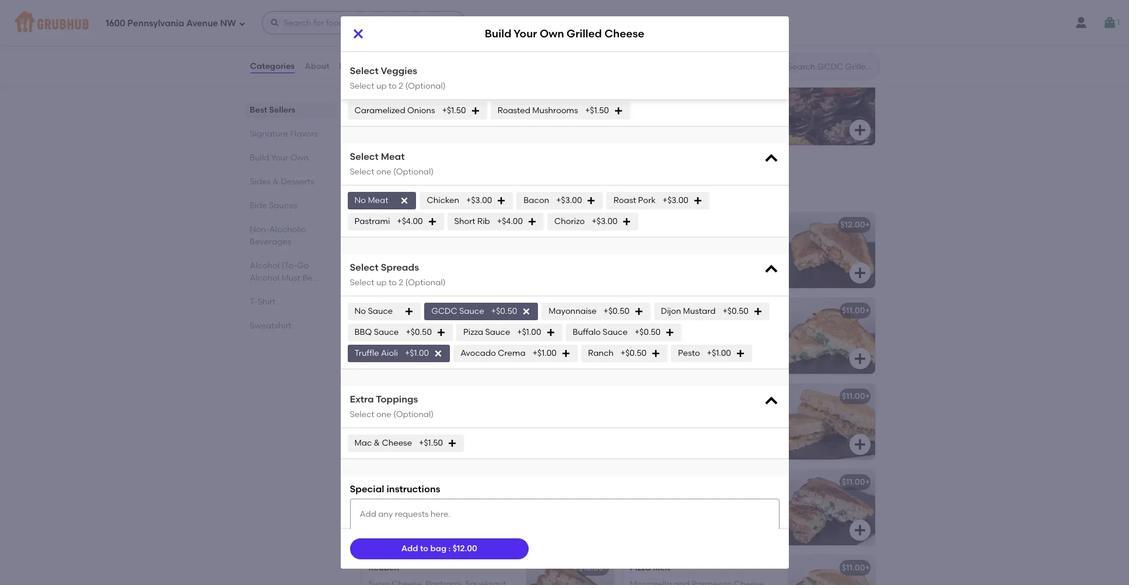 Task type: describe. For each thing, give the bounding box(es) containing it.
(optional) up onions at left top
[[405, 81, 446, 91]]

+$4.00 for short rib
[[497, 217, 523, 227]]

$11.00 for mozzarella cheese, roasted mushrooms, spinach, truffle herb aioli
[[842, 477, 865, 487]]

to right spinach
[[389, 81, 397, 91]]

cheese, inside mozzarella, feta cheese, spinach, tomato, diced red onion
[[434, 494, 467, 504]]

1 horizontal spatial bacon
[[524, 196, 549, 206]]

cheese, inside cheddar cheese, diced jalapeno, pulled pork, mac and chees, bbq sauce
[[406, 408, 438, 418]]

diced inside mozzarella, feta cheese, spinach, tomato, diced red onion
[[403, 506, 426, 516]]

reviews button
[[339, 46, 373, 88]]

0 horizontal spatial $12.00
[[453, 544, 477, 554]]

buffalo blue
[[369, 306, 417, 316]]

truffle herb image
[[788, 470, 875, 546]]

mozzarella cheese, spinach, basil, pesto
[[630, 322, 765, 344]]

build for build your own
[[250, 153, 269, 163]]

onion)
[[630, 432, 655, 442]]

pepper inside pepper jack cheese, chorizo crumble, pico de gallo, avocado crema
[[630, 236, 659, 246]]

crumble,
[[630, 248, 667, 258]]

add to bag : $12.00
[[401, 544, 477, 554]]

caramelized onions
[[355, 106, 435, 116]]

1600
[[106, 18, 125, 28]]

pizza sauce
[[463, 327, 510, 337]]

2 select veggies select up to 2 (optional) from the top
[[350, 65, 446, 91]]

1600 pennsylvania avenue nw
[[106, 18, 236, 28]]

sauce for pizza sauce
[[485, 327, 510, 337]]

1 vertical spatial pesto
[[678, 348, 700, 358]]

your for build your own grilled cheese $9.50 +
[[654, 107, 671, 117]]

onions
[[407, 106, 435, 116]]

nw
[[220, 18, 236, 28]]

no sauce
[[355, 306, 393, 316]]

grilled for build your own grilled cheese $9.50 +
[[694, 107, 720, 117]]

$11.00 for mozzarella, feta cheese, spinach, tomato, diced red onion
[[581, 477, 604, 487]]

patty
[[581, 189, 599, 197]]

pizza melt
[[630, 563, 670, 573]]

sides & desserts
[[250, 177, 314, 187]]

famous
[[388, 189, 415, 197]]

0 horizontal spatial roasted
[[498, 106, 530, 116]]

(bell
[[687, 420, 704, 430]]

american cheese, diced tomato, bacon
[[369, 236, 501, 258]]

cheese inside signature flavors gcdc's famous signature flavors: available as a grilled cheese, patty melt, or mac & cheese bowl.
[[651, 189, 677, 197]]

celery, inside "cheddar and blue cheese, buffalo crunch (diced carrot, celery, onion), ranch and hot sauce"
[[456, 334, 481, 344]]

signature flavors tab
[[250, 128, 331, 140]]

sauces
[[269, 201, 297, 211]]

pizza for pizza melt
[[630, 563, 651, 573]]

1 vertical spatial crema
[[498, 348, 526, 358]]

cheddar cheese, diced jalapeno, pulled pork, mac and chees, bbq sauce
[[369, 408, 506, 442]]

mozzarella, feta cheese, spinach, tomato, diced red onion
[[369, 494, 503, 516]]

soup
[[403, 107, 423, 117]]

blue inside "cheddar and blue cheese, buffalo crunch (diced carrot, celery, onion), ranch and hot sauce"
[[424, 322, 441, 332]]

build for build your own grilled cheese $9.50 +
[[632, 107, 652, 117]]

dijon
[[661, 306, 681, 316]]

truffle herb
[[630, 477, 677, 487]]

cajun image
[[788, 384, 875, 460]]

+$0.50 for spinach
[[394, 85, 420, 95]]

cheese, inside the cheddar and pepper jack cheese, cajun crunch (bell pepper, celery, onion) remoulade
[[738, 408, 770, 418]]

Special instructions text field
[[350, 499, 779, 542]]

$12.00 +
[[841, 220, 870, 230]]

sweatshirt
[[250, 321, 291, 331]]

no for select meat
[[355, 196, 366, 206]]

bbq sauce
[[355, 327, 399, 337]]

flavors:
[[451, 189, 477, 197]]

$11.00 + for mozzarella cheese, roasted mushrooms, spinach, truffle herb aioli
[[842, 477, 870, 487]]

best sellers tab
[[250, 104, 331, 116]]

best for best sellers most ordered on grubhub
[[359, 39, 386, 54]]

hot
[[414, 346, 428, 356]]

(diced
[[400, 334, 425, 344]]

0 horizontal spatial aioli
[[381, 348, 398, 358]]

truffle inside mozzarella cheese, roasted mushrooms, spinach, truffle herb aioli
[[716, 506, 741, 516]]

+ for mozzarella cheese, spinach, basil, pesto
[[865, 306, 870, 316]]

tomato
[[370, 107, 401, 117]]

goddess
[[657, 306, 692, 316]]

buffalo for buffalo blue
[[369, 306, 397, 316]]

celery, inside the cheddar and pepper jack cheese, cajun crunch (bell pepper, celery, onion) remoulade
[[739, 420, 764, 430]]

chicken
[[427, 196, 459, 206]]

instructions
[[387, 484, 440, 495]]

+ for mozzarella cheese, roasted mushrooms, spinach, truffle herb aioli
[[865, 477, 870, 487]]

jalapeno,
[[465, 408, 506, 418]]

8 select from the top
[[350, 278, 374, 288]]

tomato, inside mozzarella, feta cheese, spinach, tomato, diced red onion
[[369, 506, 401, 516]]

buffalo blue image
[[526, 298, 614, 374]]

$4.00
[[370, 121, 392, 131]]

sauce for no sauce
[[368, 306, 393, 316]]

mushrooms
[[532, 106, 578, 116]]

remoulade
[[657, 432, 703, 442]]

as
[[512, 189, 520, 197]]

sweatshirt tab
[[250, 320, 331, 332]]

ranch inside "cheddar and blue cheese, buffalo crunch (diced carrot, celery, onion), ranch and hot sauce"
[[369, 346, 394, 356]]

+$1.00 for crema
[[533, 348, 557, 358]]

toppings
[[376, 394, 418, 405]]

mediterranean
[[369, 477, 428, 487]]

reuben
[[369, 563, 399, 573]]

bbq for bbq
[[369, 391, 386, 401]]

pepper,
[[706, 420, 737, 430]]

select meat select one (optional)
[[350, 151, 434, 177]]

bbq for bbq sauce
[[355, 327, 372, 337]]

ordered
[[380, 55, 412, 65]]

0 horizontal spatial chorizo
[[554, 217, 585, 227]]

+ for cheddar and blue cheese, buffalo crunch (diced carrot, celery, onion), ranch and hot sauce
[[604, 306, 609, 316]]

0 horizontal spatial blue
[[399, 306, 417, 316]]

diced for tomato,
[[444, 236, 467, 246]]

buffalo sauce
[[573, 327, 628, 337]]

bbq image
[[526, 384, 614, 460]]

pizza for pizza sauce
[[463, 327, 483, 337]]

pork,
[[395, 420, 414, 430]]

jack inside the cheddar and pepper jack cheese, cajun crunch (bell pepper, celery, onion) remoulade
[[716, 408, 736, 418]]

your for build your own grilled cheese
[[514, 27, 537, 41]]

sauce for buffalo sauce
[[603, 327, 628, 337]]

chees,
[[453, 420, 481, 430]]

crunch inside "cheddar and blue cheese, buffalo crunch (diced carrot, celery, onion), ranch and hot sauce"
[[369, 334, 398, 344]]

flavors for signature flavors gcdc's famous signature flavors: available as a grilled cheese, patty melt, or mac & cheese bowl.
[[422, 172, 467, 187]]

gcdc's
[[359, 189, 386, 197]]

2 up from the top
[[376, 81, 387, 91]]

& inside signature flavors gcdc's famous signature flavors: available as a grilled cheese, patty melt, or mac & cheese bowl.
[[644, 189, 649, 197]]

buffalo for buffalo sauce
[[573, 327, 601, 337]]

1 horizontal spatial ranch
[[588, 348, 614, 358]]

on
[[414, 55, 424, 65]]

spinach, inside the mozzarella cheese, spinach, basil, pesto
[[708, 322, 743, 332]]

young american image
[[526, 212, 614, 288]]

herb inside mozzarella cheese, roasted mushrooms, spinach, truffle herb aioli
[[743, 506, 762, 516]]

mozzarella for green
[[630, 322, 672, 332]]

gcdc
[[431, 306, 457, 316]]

build for build your own grilled cheese
[[485, 27, 511, 41]]

1
[[1117, 17, 1120, 27]]

0 horizontal spatial avocado
[[461, 348, 496, 358]]

to inside select spreads select up to 2 (optional)
[[389, 278, 397, 288]]

$11.00 + for cheddar and pepper jack cheese, cajun crunch (bell pepper, celery, onion) remoulade
[[842, 391, 870, 401]]

+$3.00 for roast pork
[[663, 196, 689, 206]]

+$1.00 down the mozzarella cheese, spinach, basil, pesto
[[707, 348, 731, 358]]

basil,
[[745, 322, 765, 332]]

+$4.00 for pastrami
[[397, 217, 423, 227]]

build your own grilled cheese
[[485, 27, 644, 41]]

no veggies
[[355, 64, 399, 74]]

special instructions
[[350, 484, 440, 495]]

avenue
[[186, 18, 218, 28]]

signature for signature flavors
[[250, 129, 288, 139]]

onion),
[[483, 334, 510, 344]]

caramelized
[[355, 106, 405, 116]]

+$1.50 for mac & cheese
[[419, 438, 443, 448]]

4 select from the top
[[350, 81, 374, 91]]

pastrami
[[355, 217, 390, 227]]

categories
[[250, 61, 295, 71]]

veggies up spinach
[[368, 64, 399, 74]]

diced for jalapeno,
[[440, 408, 463, 418]]

0 horizontal spatial herb
[[657, 477, 677, 487]]

mozzarella,
[[369, 494, 413, 504]]

+$3.00 for chicken
[[466, 196, 492, 206]]

0 vertical spatial american
[[395, 220, 435, 230]]

main navigation navigation
[[0, 0, 1129, 46]]

gcdc sauce
[[431, 306, 484, 316]]

$11.00 + for mozzarella cheese, spinach, basil, pesto
[[842, 306, 870, 316]]

grilled for build your own grilled cheese
[[567, 27, 602, 41]]

melt
[[653, 563, 670, 573]]

categories button
[[250, 46, 295, 88]]

mac inside signature flavors gcdc's famous signature flavors: available as a grilled cheese, patty melt, or mac & cheese bowl.
[[627, 189, 642, 197]]

pork
[[638, 196, 656, 206]]

$11.00 for cheddar and pepper jack cheese, cajun crunch (bell pepper, celery, onion) remoulade
[[842, 391, 865, 401]]

young
[[369, 220, 393, 230]]

1 select from the top
[[350, 20, 379, 31]]

cheese, inside pepper jack cheese, chorizo crumble, pico de gallo, avocado crema
[[682, 236, 714, 246]]

and up (diced at the bottom left of page
[[406, 322, 422, 332]]

carrot,
[[427, 334, 454, 344]]

a
[[521, 189, 526, 197]]

to up ordered
[[389, 35, 397, 45]]

signature for signature flavors gcdc's famous signature flavors: available as a grilled cheese, patty melt, or mac & cheese bowl.
[[359, 172, 419, 187]]

pennsylvania
[[127, 18, 184, 28]]

non-alcoholic beverages
[[250, 225, 306, 247]]

build your own grilled cheese $9.50 +
[[632, 107, 753, 131]]

alcoholic
[[269, 225, 306, 235]]

cheese, inside mozzarella cheese, roasted mushrooms, spinach, truffle herb aioli
[[674, 494, 706, 504]]

select spreads select up to 2 (optional)
[[350, 262, 446, 288]]

$11.00 + for cheddar and blue cheese, buffalo crunch (diced carrot, celery, onion), ranch and hot sauce
[[581, 306, 609, 316]]

+$0.50 for mayonnaise
[[604, 306, 630, 316]]

t-shirt tab
[[250, 296, 331, 308]]

meat for select
[[381, 151, 405, 163]]

$11.00 + for american cheese, diced tomato, bacon
[[581, 220, 609, 230]]

veggies up the best sellers most ordered on grubhub
[[381, 20, 417, 31]]

avocado inside pepper jack cheese, chorizo crumble, pico de gallo, avocado crema
[[726, 248, 761, 258]]

+$0.50 for buffalo sauce
[[635, 327, 661, 337]]

roast pork
[[614, 196, 656, 206]]

+$3.00 for bacon
[[556, 196, 582, 206]]

extra
[[350, 394, 374, 405]]

sides
[[250, 177, 270, 187]]

crunch inside the cheddar and pepper jack cheese, cajun crunch (bell pepper, celery, onion) remoulade
[[656, 420, 685, 430]]

feta
[[415, 494, 432, 504]]

cheddar for cajun
[[630, 408, 666, 418]]



Task type: vqa. For each thing, say whether or not it's contained in the screenshot.


Task type: locate. For each thing, give the bounding box(es) containing it.
crema inside pepper jack cheese, chorizo crumble, pico de gallo, avocado crema
[[630, 260, 658, 270]]

+$1.50 for roasted mushrooms
[[585, 106, 609, 116]]

1 up from the top
[[376, 35, 387, 45]]

roast
[[614, 196, 636, 206]]

0 horizontal spatial celery,
[[456, 334, 481, 344]]

1 horizontal spatial $12.00
[[841, 220, 865, 230]]

build inside build your own tab
[[250, 153, 269, 163]]

tomato soup cup $4.00
[[370, 107, 442, 131]]

truffle for truffle aioli
[[355, 348, 379, 358]]

short
[[454, 217, 475, 227]]

svg image
[[1103, 16, 1117, 30], [270, 18, 279, 27], [239, 20, 246, 27], [351, 27, 365, 41], [411, 64, 420, 74], [471, 107, 480, 116], [400, 196, 409, 206], [497, 196, 506, 206], [587, 196, 596, 206], [693, 196, 703, 206], [428, 217, 437, 227], [622, 217, 632, 227], [763, 262, 779, 278], [405, 307, 414, 316], [522, 307, 531, 316], [753, 307, 763, 316], [561, 349, 571, 358], [736, 349, 745, 358], [853, 523, 867, 537]]

3 up from the top
[[376, 278, 387, 288]]

1 vertical spatial flavors
[[422, 172, 467, 187]]

pizza left melt
[[630, 563, 651, 573]]

+$4.00 right rib
[[497, 217, 523, 227]]

bacon up spreads
[[369, 248, 394, 258]]

cheddar up 'pulled'
[[369, 408, 404, 418]]

short rib
[[454, 217, 490, 227]]

3 no from the top
[[355, 306, 366, 316]]

:
[[449, 544, 451, 554]]

1 +$4.00 from the left
[[397, 217, 423, 227]]

diced inside cheddar cheese, diced jalapeno, pulled pork, mac and chees, bbq sauce
[[440, 408, 463, 418]]

sellers for best sellers most ordered on grubhub
[[389, 39, 430, 54]]

reuben image
[[526, 555, 614, 585]]

diced inside the american cheese, diced tomato, bacon
[[444, 236, 467, 246]]

ranch down bbq sauce
[[369, 346, 394, 356]]

cheese, inside signature flavors gcdc's famous signature flavors: available as a grilled cheese, patty melt, or mac & cheese bowl.
[[552, 189, 579, 197]]

jack inside pepper jack cheese, chorizo crumble, pico de gallo, avocado crema
[[661, 236, 680, 246]]

cheese, inside "cheddar and blue cheese, buffalo crunch (diced carrot, celery, onion), ranch and hot sauce"
[[443, 322, 475, 332]]

bbq down "no sauce"
[[355, 327, 372, 337]]

1 vertical spatial aioli
[[630, 517, 647, 527]]

mustard
[[683, 306, 716, 316]]

up
[[376, 35, 387, 45], [376, 81, 387, 91], [376, 278, 387, 288]]

pepper jack cheese, chorizo crumble, pico de gallo, avocado crema
[[630, 236, 761, 270]]

1 vertical spatial pizza
[[630, 563, 651, 573]]

bbq
[[355, 327, 372, 337], [369, 391, 386, 401], [483, 420, 500, 430]]

2 up ordered
[[399, 35, 403, 45]]

spinach, up onion
[[469, 494, 503, 504]]

1 horizontal spatial mac
[[416, 420, 434, 430]]

your inside build your own tab
[[271, 153, 288, 163]]

sauce inside cheddar cheese, diced jalapeno, pulled pork, mac and chees, bbq sauce
[[369, 432, 394, 442]]

0 vertical spatial herb
[[657, 477, 677, 487]]

pesto down the mozzarella cheese, spinach, basil, pesto
[[678, 348, 700, 358]]

avocado
[[726, 248, 761, 258], [461, 348, 496, 358]]

bacon right as
[[524, 196, 549, 206]]

chorizo inside pepper jack cheese, chorizo crumble, pico de gallo, avocado crema
[[716, 236, 747, 246]]

signature up famous in the top of the page
[[359, 172, 419, 187]]

and down (diced at the bottom left of page
[[396, 346, 412, 356]]

1 vertical spatial mac
[[416, 420, 434, 430]]

$11.00 for cheddar and blue cheese, buffalo crunch (diced carrot, celery, onion), ranch and hot sauce
[[581, 306, 604, 316]]

up inside select spreads select up to 2 (optional)
[[376, 278, 387, 288]]

+$1.50 right mac & cheese
[[419, 438, 443, 448]]

pesto inside the mozzarella cheese, spinach, basil, pesto
[[630, 334, 652, 344]]

grilled inside signature flavors gcdc's famous signature flavors: available as a grilled cheese, patty melt, or mac & cheese bowl.
[[528, 189, 550, 197]]

one for toppings
[[376, 410, 391, 419]]

1 horizontal spatial build
[[485, 27, 511, 41]]

melt,
[[600, 189, 617, 197]]

pepper up crumble, at the right top of page
[[630, 236, 659, 246]]

1 vertical spatial herb
[[743, 506, 762, 516]]

1 horizontal spatial roasted
[[708, 494, 741, 504]]

1 horizontal spatial crema
[[630, 260, 658, 270]]

cheese, inside the mozzarella cheese, spinach, basil, pesto
[[674, 322, 706, 332]]

best for best sellers
[[250, 105, 267, 115]]

celery, right pepper, at the right of page
[[739, 420, 764, 430]]

0 horizontal spatial ranch
[[369, 346, 394, 356]]

1 horizontal spatial celery,
[[739, 420, 764, 430]]

& right sides
[[272, 177, 279, 187]]

crunch up remoulade
[[656, 420, 685, 430]]

rib
[[477, 217, 490, 227]]

mac right or on the right of page
[[627, 189, 642, 197]]

+ for american cheese, diced tomato, bacon
[[604, 220, 609, 230]]

2 2 from the top
[[399, 81, 403, 91]]

(optional) inside select meat select one (optional)
[[393, 167, 434, 177]]

(optional)
[[405, 35, 446, 45], [405, 81, 446, 91], [393, 167, 434, 177], [405, 278, 446, 288], [393, 410, 434, 419]]

0 vertical spatial chorizo
[[554, 217, 585, 227]]

bbq down jalapeno,
[[483, 420, 500, 430]]

2 mozzarella from the top
[[630, 494, 672, 504]]

2 up caramelized onions
[[399, 81, 403, 91]]

2 down spreads
[[399, 278, 403, 288]]

1 one from the top
[[376, 167, 391, 177]]

2 select from the top
[[350, 35, 374, 45]]

+$1.00 down mayonnaise
[[533, 348, 557, 358]]

$11.00 + for mozzarella, feta cheese, spinach, tomato, diced red onion
[[581, 477, 609, 487]]

roasted mushrooms
[[498, 106, 578, 116]]

1 horizontal spatial grilled
[[567, 27, 602, 41]]

sellers inside the best sellers most ordered on grubhub
[[389, 39, 430, 54]]

(optional) inside select spreads select up to 2 (optional)
[[405, 278, 446, 288]]

side sauces tab
[[250, 200, 331, 212]]

& inside tab
[[272, 177, 279, 187]]

build inside build your own grilled cheese $9.50 +
[[632, 107, 652, 117]]

1 vertical spatial pepper
[[685, 408, 714, 418]]

aioli down mushrooms,
[[630, 517, 647, 527]]

roasted inside mozzarella cheese, roasted mushrooms, spinach, truffle herb aioli
[[708, 494, 741, 504]]

one inside select meat select one (optional)
[[376, 167, 391, 177]]

cheddar inside cheddar cheese, diced jalapeno, pulled pork, mac and chees, bbq sauce
[[369, 408, 404, 418]]

mozzarella inside the mozzarella cheese, spinach, basil, pesto
[[630, 322, 672, 332]]

chorizo down patty
[[554, 217, 585, 227]]

green
[[630, 306, 655, 316]]

1 vertical spatial roasted
[[708, 494, 741, 504]]

about
[[305, 61, 330, 71]]

sellers up signature flavors
[[269, 105, 295, 115]]

build your own tab
[[250, 152, 331, 164]]

sellers for best sellers
[[269, 105, 295, 115]]

+$4.00 right "young" at the top left of the page
[[397, 217, 423, 227]]

+$3.00 for chorizo
[[592, 217, 618, 227]]

sellers up on
[[389, 39, 430, 54]]

+ for pepper jack cheese, chorizo crumble, pico de gallo, avocado crema
[[865, 220, 870, 230]]

and up remoulade
[[668, 408, 683, 418]]

up down no veggies
[[376, 81, 387, 91]]

or
[[619, 189, 626, 197]]

blue up the carrot,
[[424, 322, 441, 332]]

mac & cheese
[[355, 438, 412, 448]]

0 vertical spatial spinach,
[[708, 322, 743, 332]]

pizza
[[463, 327, 483, 337], [630, 563, 651, 573]]

about button
[[304, 46, 330, 88]]

0 vertical spatial $12.00
[[841, 220, 865, 230]]

sellers inside tab
[[269, 105, 295, 115]]

and
[[406, 322, 422, 332], [396, 346, 412, 356], [668, 408, 683, 418], [436, 420, 451, 430]]

build
[[485, 27, 511, 41], [632, 107, 652, 117], [250, 153, 269, 163]]

(optional) inside extra toppings select one (optional)
[[393, 410, 434, 419]]

non-alcoholic beverages tab
[[250, 224, 331, 248]]

+$1.50 right cup
[[442, 106, 466, 116]]

tomato, down mozzarella,
[[369, 506, 401, 516]]

+$3.00 down the 'melt,'
[[592, 217, 618, 227]]

2 vertical spatial 2
[[399, 278, 403, 288]]

0 vertical spatial your
[[514, 27, 537, 41]]

and left chees,
[[436, 420, 451, 430]]

side
[[250, 201, 267, 211]]

tomato, down rib
[[469, 236, 501, 246]]

1 vertical spatial one
[[376, 410, 391, 419]]

and inside cheddar cheese, diced jalapeno, pulled pork, mac and chees, bbq sauce
[[436, 420, 451, 430]]

signature left 'flavors:' on the top left of the page
[[417, 189, 450, 197]]

1 horizontal spatial avocado
[[726, 248, 761, 258]]

1 vertical spatial mozzarella
[[630, 494, 672, 504]]

+$1.50 for caramelized onions
[[442, 106, 466, 116]]

crunch up truffle aioli
[[369, 334, 398, 344]]

2 no from the top
[[355, 196, 366, 206]]

1 vertical spatial 2
[[399, 81, 403, 91]]

0 horizontal spatial pesto
[[630, 334, 652, 344]]

sauce for gcdc sauce
[[459, 306, 484, 316]]

mozzarella for truffle
[[630, 494, 672, 504]]

2 vertical spatial own
[[290, 153, 308, 163]]

roasted
[[498, 106, 530, 116], [708, 494, 741, 504]]

no for select spreads
[[355, 306, 366, 316]]

0 vertical spatial pesto
[[630, 334, 652, 344]]

+$3.00 left the 'melt,'
[[556, 196, 582, 206]]

own for build your own grilled cheese $9.50 +
[[673, 107, 692, 117]]

one for meat
[[376, 167, 391, 177]]

best sellers most ordered on grubhub
[[359, 39, 461, 65]]

crunch
[[369, 334, 398, 344], [656, 420, 685, 430]]

1 horizontal spatial pesto
[[678, 348, 700, 358]]

gallo,
[[701, 248, 724, 258]]

0 vertical spatial pizza
[[463, 327, 483, 337]]

1 vertical spatial no
[[355, 196, 366, 206]]

cheddar up cajun
[[630, 408, 666, 418]]

+$0.50 for dijon mustard
[[723, 306, 749, 316]]

mozzarella down green
[[630, 322, 672, 332]]

beverages
[[250, 237, 291, 247]]

bowl.
[[678, 189, 696, 197]]

best
[[359, 39, 386, 54], [250, 105, 267, 115]]

flavors
[[290, 129, 318, 139], [422, 172, 467, 187]]

select
[[350, 20, 379, 31], [350, 35, 374, 45], [350, 65, 379, 76], [350, 81, 374, 91], [350, 151, 379, 163], [350, 167, 374, 177], [350, 262, 379, 273], [350, 278, 374, 288], [350, 410, 374, 419]]

2 vertical spatial diced
[[403, 506, 426, 516]]

+$0.50 for ranch
[[621, 348, 647, 358]]

0 vertical spatial one
[[376, 167, 391, 177]]

buffalo inside "cheddar and blue cheese, buffalo crunch (diced carrot, celery, onion), ranch and hot sauce"
[[477, 322, 505, 332]]

(optional) up famous in the top of the page
[[393, 167, 434, 177]]

3 select from the top
[[350, 65, 379, 76]]

& right roast
[[644, 189, 649, 197]]

buffalo up bbq sauce
[[369, 306, 397, 316]]

0 vertical spatial blue
[[399, 306, 417, 316]]

1 vertical spatial $12.00
[[453, 544, 477, 554]]

$11.00 for american cheese, diced tomato, bacon
[[581, 220, 604, 230]]

flavors inside tab
[[290, 129, 318, 139]]

0 vertical spatial mozzarella
[[630, 322, 672, 332]]

signature inside tab
[[250, 129, 288, 139]]

best inside the best sellers most ordered on grubhub
[[359, 39, 386, 54]]

1 select veggies select up to 2 (optional) from the top
[[350, 20, 446, 45]]

meat
[[381, 151, 405, 163], [368, 196, 388, 206]]

1 horizontal spatial your
[[514, 27, 537, 41]]

1 horizontal spatial &
[[374, 438, 380, 448]]

own inside build your own grilled cheese $9.50 +
[[673, 107, 692, 117]]

+$0.50 down green
[[635, 327, 661, 337]]

mac down 'pulled'
[[355, 438, 372, 448]]

special
[[350, 484, 384, 495]]

avocado down pizza sauce
[[461, 348, 496, 358]]

bbq up 'pulled'
[[369, 391, 386, 401]]

$11.00 for mozzarella cheese, spinach, basil, pesto
[[842, 306, 865, 316]]

bacon inside the american cheese, diced tomato, bacon
[[369, 248, 394, 258]]

(optional) up on
[[405, 35, 446, 45]]

bag
[[430, 544, 447, 554]]

spinach, left basil,
[[708, 322, 743, 332]]

+$1.00 for sauce
[[517, 327, 541, 337]]

$13.00
[[579, 563, 604, 573]]

veggies right most
[[381, 65, 417, 76]]

to left bag at left bottom
[[420, 544, 428, 554]]

1 vertical spatial bacon
[[369, 248, 394, 258]]

american inside the american cheese, diced tomato, bacon
[[369, 236, 407, 246]]

0 vertical spatial mac
[[627, 189, 642, 197]]

2 horizontal spatial build
[[632, 107, 652, 117]]

your for build your own
[[271, 153, 288, 163]]

and inside the cheddar and pepper jack cheese, cajun crunch (bell pepper, celery, onion) remoulade
[[668, 408, 683, 418]]

+$0.50 for gcdc sauce
[[491, 306, 517, 316]]

0 vertical spatial grilled
[[567, 27, 602, 41]]

buffalo down mayonnaise
[[573, 327, 601, 337]]

own inside tab
[[290, 153, 308, 163]]

(optional) down spreads
[[405, 278, 446, 288]]

flavors up chicken
[[422, 172, 467, 187]]

6 select from the top
[[350, 167, 374, 177]]

+$1.00 right the onion),
[[517, 327, 541, 337]]

1 vertical spatial chorizo
[[716, 236, 747, 246]]

1 vertical spatial signature
[[359, 172, 419, 187]]

desserts
[[281, 177, 314, 187]]

tomato, inside the american cheese, diced tomato, bacon
[[469, 236, 501, 246]]

add
[[401, 544, 418, 554]]

cheddar for pork,
[[369, 408, 404, 418]]

spinach
[[355, 85, 387, 95]]

best up most
[[359, 39, 386, 54]]

1 vertical spatial celery,
[[739, 420, 764, 430]]

spinach, inside mozzarella, feta cheese, spinach, tomato, diced red onion
[[469, 494, 503, 504]]

+$1.00 down (diced at the bottom left of page
[[405, 348, 429, 358]]

red
[[428, 506, 444, 516]]

1 horizontal spatial pizza
[[630, 563, 651, 573]]

own for build your own
[[290, 153, 308, 163]]

bbq inside cheddar cheese, diced jalapeno, pulled pork, mac and chees, bbq sauce
[[483, 420, 500, 430]]

blue up (diced at the bottom left of page
[[399, 306, 417, 316]]

de
[[688, 248, 699, 258]]

cheddar down buffalo blue in the left of the page
[[369, 322, 404, 332]]

cheese inside build your own grilled cheese $9.50 +
[[722, 107, 753, 117]]

pesto down green
[[630, 334, 652, 344]]

2 vertical spatial bbq
[[483, 420, 500, 430]]

mozzarella up mushrooms,
[[630, 494, 672, 504]]

aioli inside mozzarella cheese, roasted mushrooms, spinach, truffle herb aioli
[[630, 517, 647, 527]]

pesto
[[630, 334, 652, 344], [678, 348, 700, 358]]

0 vertical spatial &
[[272, 177, 279, 187]]

diced down short
[[444, 236, 467, 246]]

& for cheese
[[374, 438, 380, 448]]

search icon image
[[769, 60, 783, 74]]

one up 'pulled'
[[376, 410, 391, 419]]

spinach, inside mozzarella cheese, roasted mushrooms, spinach, truffle herb aioli
[[680, 506, 714, 516]]

0 vertical spatial select veggies select up to 2 (optional)
[[350, 20, 446, 45]]

non-
[[250, 225, 269, 235]]

grilled inside build your own grilled cheese $9.50 +
[[694, 107, 720, 117]]

0 vertical spatial jack
[[661, 236, 680, 246]]

sauce for bbq sauce
[[374, 327, 399, 337]]

spinach, right mushrooms,
[[680, 506, 714, 516]]

2 +$4.00 from the left
[[497, 217, 523, 227]]

0 vertical spatial meat
[[381, 151, 405, 163]]

no up pastrami
[[355, 196, 366, 206]]

flavors for signature flavors
[[290, 129, 318, 139]]

t-shirt
[[250, 297, 275, 307]]

meat inside select meat select one (optional)
[[381, 151, 405, 163]]

1 vertical spatial crunch
[[656, 420, 685, 430]]

chorizo up gallo,
[[716, 236, 747, 246]]

1 vertical spatial build
[[632, 107, 652, 117]]

2 vertical spatial no
[[355, 306, 366, 316]]

cheddar inside "cheddar and blue cheese, buffalo crunch (diced carrot, celery, onion), ranch and hot sauce"
[[369, 322, 404, 332]]

0 vertical spatial crema
[[630, 260, 658, 270]]

1 horizontal spatial chorizo
[[716, 236, 747, 246]]

0 horizontal spatial jack
[[661, 236, 680, 246]]

1 horizontal spatial sellers
[[389, 39, 430, 54]]

1 horizontal spatial jack
[[716, 408, 736, 418]]

pepper inside the cheddar and pepper jack cheese, cajun crunch (bell pepper, celery, onion) remoulade
[[685, 408, 714, 418]]

+$1.50
[[442, 106, 466, 116], [585, 106, 609, 116], [419, 438, 443, 448]]

pizza down 'gcdc sauce'
[[463, 327, 483, 337]]

& down 'pulled'
[[374, 438, 380, 448]]

no up spinach
[[355, 64, 366, 74]]

1 vertical spatial best
[[250, 105, 267, 115]]

1 vertical spatial select veggies select up to 2 (optional)
[[350, 65, 446, 91]]

2 one from the top
[[376, 410, 391, 419]]

2 vertical spatial up
[[376, 278, 387, 288]]

mac inside cheddar cheese, diced jalapeno, pulled pork, mac and chees, bbq sauce
[[416, 420, 434, 430]]

+$0.50
[[394, 85, 420, 95], [491, 306, 517, 316], [604, 306, 630, 316], [723, 306, 749, 316], [406, 327, 432, 337], [635, 327, 661, 337], [621, 348, 647, 358]]

svg image
[[425, 85, 434, 95], [614, 107, 623, 116], [592, 123, 606, 137], [853, 123, 867, 137], [763, 151, 779, 167], [528, 217, 537, 227], [853, 266, 867, 280], [634, 307, 644, 316], [437, 328, 446, 337], [546, 328, 555, 337], [665, 328, 675, 337], [434, 349, 443, 358], [651, 349, 661, 358], [592, 352, 606, 366], [853, 352, 867, 366], [763, 393, 779, 410], [853, 438, 867, 452], [448, 439, 457, 448]]

3 2 from the top
[[399, 278, 403, 288]]

mozzarella inside mozzarella cheese, roasted mushrooms, spinach, truffle herb aioli
[[630, 494, 672, 504]]

one inside extra toppings select one (optional)
[[376, 410, 391, 419]]

herb
[[657, 477, 677, 487], [743, 506, 762, 516]]

0 horizontal spatial flavors
[[290, 129, 318, 139]]

+$0.50 down "buffalo sauce" at the bottom right
[[621, 348, 647, 358]]

shirt
[[257, 297, 275, 307]]

2 inside select spreads select up to 2 (optional)
[[399, 278, 403, 288]]

chorizo
[[554, 217, 585, 227], [716, 236, 747, 246]]

+$4.00
[[397, 217, 423, 227], [497, 217, 523, 227]]

1 mozzarella from the top
[[630, 322, 672, 332]]

0 vertical spatial diced
[[444, 236, 467, 246]]

crema down crumble, at the right top of page
[[630, 260, 658, 270]]

pulled
[[369, 420, 393, 430]]

2 horizontal spatial &
[[644, 189, 649, 197]]

0 vertical spatial best
[[359, 39, 386, 54]]

+ for cheddar and pepper jack cheese, cajun crunch (bell pepper, celery, onion) remoulade
[[865, 391, 870, 401]]

buffalo up the onion),
[[477, 322, 505, 332]]

2 vertical spatial &
[[374, 438, 380, 448]]

0 horizontal spatial truffle
[[355, 348, 379, 358]]

$9.50
[[632, 121, 653, 131]]

cheddar inside the cheddar and pepper jack cheese, cajun crunch (bell pepper, celery, onion) remoulade
[[630, 408, 666, 418]]

1 horizontal spatial best
[[359, 39, 386, 54]]

0 vertical spatial up
[[376, 35, 387, 45]]

2 horizontal spatial own
[[673, 107, 692, 117]]

0 horizontal spatial +$4.00
[[397, 217, 423, 227]]

avocado crema
[[461, 348, 526, 358]]

1 vertical spatial &
[[644, 189, 649, 197]]

0 horizontal spatial your
[[271, 153, 288, 163]]

& for desserts
[[272, 177, 279, 187]]

onion
[[446, 506, 470, 516]]

1 vertical spatial up
[[376, 81, 387, 91]]

aioli
[[381, 348, 398, 358], [630, 517, 647, 527]]

truffle for truffle herb
[[630, 477, 655, 487]]

+$1.00 for aioli
[[405, 348, 429, 358]]

southwest image
[[788, 212, 875, 288]]

2 vertical spatial your
[[271, 153, 288, 163]]

0 horizontal spatial tomato,
[[369, 506, 401, 516]]

2 horizontal spatial truffle
[[716, 506, 741, 516]]

meat up pastrami
[[368, 196, 388, 206]]

1 2 from the top
[[399, 35, 403, 45]]

best inside tab
[[250, 105, 267, 115]]

+$0.50 for bbq sauce
[[406, 327, 432, 337]]

pizza melt image
[[788, 555, 875, 585]]

+$0.50 up basil,
[[723, 306, 749, 316]]

tab
[[250, 260, 331, 284]]

sauce inside "cheddar and blue cheese, buffalo crunch (diced carrot, celery, onion), ranch and hot sauce"
[[430, 346, 455, 356]]

diced down feta
[[403, 506, 426, 516]]

+ for mozzarella, feta cheese, spinach, tomato, diced red onion
[[604, 477, 609, 487]]

1 horizontal spatial crunch
[[656, 420, 685, 430]]

mushrooms,
[[630, 506, 678, 516]]

1 vertical spatial spinach,
[[469, 494, 503, 504]]

cheddar and pepper jack cheese, cajun crunch (bell pepper, celery, onion) remoulade
[[630, 408, 770, 442]]

5 select from the top
[[350, 151, 379, 163]]

1 no from the top
[[355, 64, 366, 74]]

0 vertical spatial bbq
[[355, 327, 372, 337]]

mayonnaise
[[549, 306, 597, 316]]

cheese, inside the american cheese, diced tomato, bacon
[[409, 236, 442, 246]]

2 vertical spatial signature
[[417, 189, 450, 197]]

up down spreads
[[376, 278, 387, 288]]

+$3.00 right pork on the right top
[[663, 196, 689, 206]]

your
[[514, 27, 537, 41], [654, 107, 671, 117], [271, 153, 288, 163]]

1 vertical spatial truffle
[[630, 477, 655, 487]]

7 select from the top
[[350, 262, 379, 273]]

cheddar and blue cheese, buffalo crunch (diced carrot, celery, onion), ranch and hot sauce
[[369, 322, 510, 356]]

0 vertical spatial signature
[[250, 129, 288, 139]]

1 horizontal spatial flavors
[[422, 172, 467, 187]]

green goddess image
[[788, 298, 875, 374]]

meat for no
[[368, 196, 388, 206]]

tomato,
[[469, 236, 501, 246], [369, 506, 401, 516]]

select inside extra toppings select one (optional)
[[350, 410, 374, 419]]

1 button
[[1103, 12, 1120, 33]]

american down "young" at the top left of the page
[[369, 236, 407, 246]]

up up most
[[376, 35, 387, 45]]

0 vertical spatial no
[[355, 64, 366, 74]]

+$1.50 right "mushrooms"
[[585, 106, 609, 116]]

to down spreads
[[389, 278, 397, 288]]

2 horizontal spatial buffalo
[[573, 327, 601, 337]]

mac right pork, at the left bottom of page
[[416, 420, 434, 430]]

sides & desserts tab
[[250, 176, 331, 188]]

0 vertical spatial celery,
[[456, 334, 481, 344]]

your inside build your own grilled cheese $9.50 +
[[654, 107, 671, 117]]

own for build your own grilled cheese
[[540, 27, 564, 41]]

mediterranean image
[[526, 470, 614, 546]]

one up gcdc's
[[376, 167, 391, 177]]

+ inside build your own grilled cheese $9.50 +
[[653, 121, 658, 131]]

cheddar for crunch
[[369, 322, 404, 332]]

Search GCDC Grilled Cheese Bar search field
[[786, 61, 876, 72]]

flavors up build your own tab
[[290, 129, 318, 139]]

+$0.50 up pizza sauce
[[491, 306, 517, 316]]

cheese,
[[552, 189, 579, 197], [409, 236, 442, 246], [682, 236, 714, 246], [443, 322, 475, 332], [674, 322, 706, 332], [406, 408, 438, 418], [738, 408, 770, 418], [434, 494, 467, 504], [674, 494, 706, 504]]

(optional) up pork, at the left bottom of page
[[393, 410, 434, 419]]

+$0.50 up soup
[[394, 85, 420, 95]]

1 vertical spatial american
[[369, 236, 407, 246]]

9 select from the top
[[350, 410, 374, 419]]

pico
[[669, 248, 686, 258]]

1 vertical spatial tomato,
[[369, 506, 401, 516]]

signature
[[250, 129, 288, 139], [359, 172, 419, 187], [417, 189, 450, 197]]

svg image inside "1" button
[[1103, 16, 1117, 30]]

1 vertical spatial own
[[673, 107, 692, 117]]

flavors inside signature flavors gcdc's famous signature flavors: available as a grilled cheese, patty melt, or mac & cheese bowl.
[[422, 172, 467, 187]]

green goddess
[[630, 306, 692, 316]]

spreads
[[381, 262, 419, 273]]

aioli down bbq sauce
[[381, 348, 398, 358]]

jack up pepper, at the right of page
[[716, 408, 736, 418]]

jack up the pico
[[661, 236, 680, 246]]

crema down the onion),
[[498, 348, 526, 358]]

diced up chees,
[[440, 408, 463, 418]]

1 horizontal spatial herb
[[743, 506, 762, 516]]

pepper up the (bell in the right of the page
[[685, 408, 714, 418]]

$12.00
[[841, 220, 865, 230], [453, 544, 477, 554]]

best up signature flavors
[[250, 105, 267, 115]]

2 vertical spatial mac
[[355, 438, 372, 448]]



